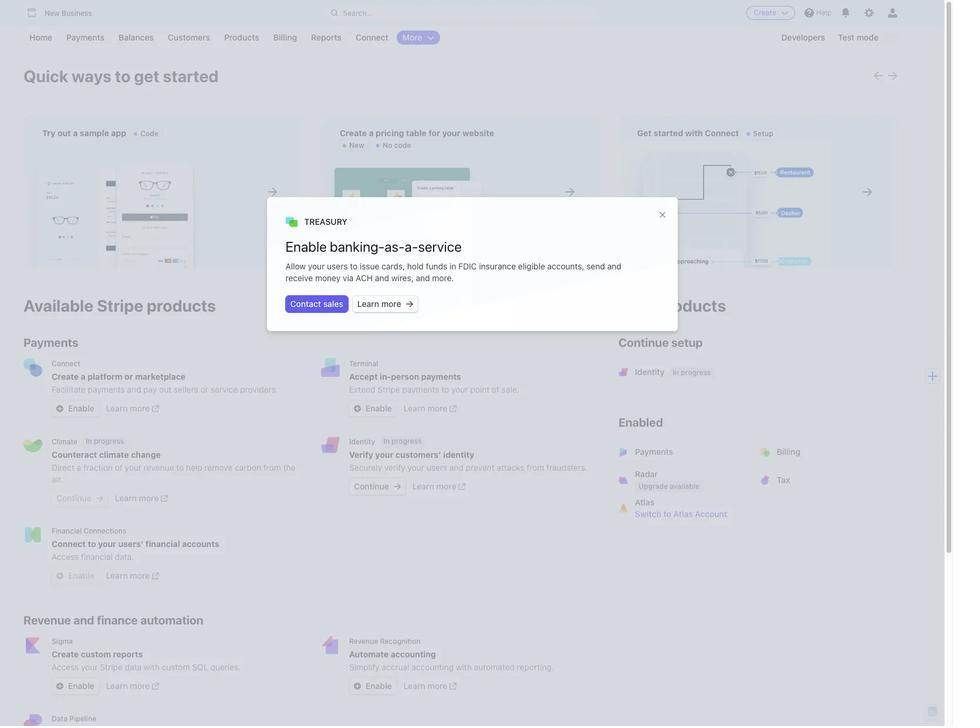 Task type: describe. For each thing, give the bounding box(es) containing it.
from inside counteract climate change direct a fraction of your revenue to help remove carbon from the air.
[[264, 463, 281, 473]]

sql
[[192, 662, 208, 672]]

learn more for sigma create custom reports access your stripe data with custom sql queries.
[[106, 681, 150, 691]]

0 horizontal spatial financial
[[81, 552, 113, 562]]

connect create a platform or marketplace facilitate payments and pay out sellers or service providers.
[[52, 359, 278, 395]]

available
[[670, 482, 700, 491]]

svg image inside learn more "link"
[[406, 301, 413, 308]]

to inside 'allow your users to issue cards, hold funds in fdic insurance eligible accounts, send and receive money via ach and wires, and more.'
[[350, 262, 358, 272]]

connect inside financial connections connect to your users' financial accounts access financial data.
[[52, 539, 86, 549]]

ways
[[72, 66, 112, 86]]

create inside "button"
[[754, 8, 777, 17]]

2 horizontal spatial in
[[673, 368, 680, 377]]

tax
[[777, 475, 791, 485]]

business
[[62, 9, 92, 18]]

enable inside button
[[68, 571, 94, 581]]

financial
[[52, 527, 82, 536]]

pricing
[[376, 128, 404, 138]]

customers
[[168, 32, 210, 42]]

learn for financial connections connect to your users' financial accounts access financial data.
[[106, 571, 128, 581]]

new business
[[45, 9, 92, 18]]

no
[[383, 141, 393, 150]]

continue for continue button
[[56, 493, 91, 503]]

verify
[[385, 463, 406, 473]]

to left get on the top of the page
[[115, 66, 131, 86]]

prevent
[[466, 463, 495, 473]]

radar upgrade available
[[635, 469, 700, 491]]

users inside verify your customers' identity securely verify your users and prevent attacks from fraudsters.
[[427, 463, 448, 473]]

revenue for revenue and finance automation
[[23, 614, 71, 627]]

access inside financial connections connect to your users' financial accounts access financial data.
[[52, 552, 79, 562]]

sample
[[80, 128, 109, 138]]

website
[[463, 128, 495, 138]]

Search… search field
[[324, 6, 597, 20]]

pipeline
[[69, 715, 96, 724]]

automate
[[349, 650, 389, 660]]

issue
[[360, 262, 380, 272]]

finance
[[97, 614, 138, 627]]

0 horizontal spatial or
[[125, 372, 133, 382]]

attacks
[[497, 463, 525, 473]]

accounts
[[182, 539, 219, 549]]

revenue
[[144, 463, 174, 473]]

pay
[[143, 385, 157, 395]]

enable banking-as-a-service
[[286, 239, 462, 255]]

customers'
[[396, 450, 442, 460]]

new business button
[[23, 5, 104, 21]]

connections
[[84, 527, 127, 536]]

and inside the connect create a platform or marketplace facilitate payments and pay out sellers or service providers.
[[127, 385, 141, 395]]

sigma create custom reports access your stripe data with custom sql queries.
[[52, 637, 241, 672]]

create left pricing
[[340, 128, 367, 138]]

enable link for facilitate payments and pay out sellers or service providers.
[[52, 401, 99, 417]]

customers link
[[162, 31, 216, 45]]

1 horizontal spatial billing link
[[754, 438, 898, 466]]

more
[[403, 32, 423, 42]]

users'
[[118, 539, 144, 549]]

revenue for revenue recognition automate accounting simplify accrual accounting with automated reporting.
[[349, 637, 379, 646]]

send
[[587, 262, 605, 272]]

0 vertical spatial payments link
[[61, 31, 110, 45]]

new for new
[[349, 141, 365, 150]]

svg image for extend stripe payments to your point of sale.
[[354, 405, 361, 412]]

shift section content right image
[[889, 71, 898, 80]]

1 vertical spatial billing
[[777, 447, 801, 457]]

of inside counteract climate change direct a fraction of your revenue to help remove carbon from the air.
[[115, 463, 123, 473]]

direct
[[52, 463, 75, 473]]

cards,
[[382, 262, 405, 272]]

test mode
[[839, 32, 879, 42]]

app
[[111, 128, 126, 138]]

0 vertical spatial stripe
[[97, 296, 143, 315]]

with inside sigma create custom reports access your stripe data with custom sql queries.
[[144, 662, 160, 672]]

verify your customers' identity securely verify your users and prevent attacks from fraudsters.
[[349, 450, 588, 473]]

0 vertical spatial custom
[[81, 650, 111, 660]]

learn more link for revenue recognition automate accounting simplify accrual accounting with automated reporting.
[[404, 681, 457, 692]]

in progress for verify your customers' identity securely verify your users and prevent attacks from fraudsters.
[[384, 437, 422, 446]]

0 vertical spatial accounting
[[391, 650, 436, 660]]

your products
[[619, 296, 727, 315]]

2 horizontal spatial in progress
[[673, 368, 712, 377]]

from inside verify your customers' identity securely verify your users and prevent attacks from fraudsters.
[[527, 463, 545, 473]]

enable link for access your stripe data with custom sql queries.
[[52, 678, 99, 695]]

learn down ach
[[358, 299, 379, 309]]

create button
[[747, 6, 796, 20]]

0 vertical spatial payments
[[66, 32, 105, 42]]

get started with connect
[[638, 128, 739, 138]]

a inside the connect create a platform or marketplace facilitate payments and pay out sellers or service providers.
[[81, 372, 86, 382]]

table
[[406, 128, 427, 138]]

learn more down ach
[[358, 299, 402, 309]]

enable for simplify accrual accounting with automated reporting.
[[366, 681, 392, 691]]

enable for extend stripe payments to your point of sale.
[[366, 403, 392, 413]]

more button
[[397, 31, 440, 45]]

hold
[[407, 262, 424, 272]]

learn more link for financial connections connect to your users' financial accounts access financial data.
[[106, 570, 159, 582]]

and right send
[[608, 262, 622, 272]]

allow
[[286, 262, 306, 272]]

data pipeline
[[52, 715, 96, 724]]

marketplace
[[135, 372, 186, 382]]

recognition
[[380, 637, 421, 646]]

switch to atlas account button
[[635, 509, 728, 520]]

in-
[[380, 372, 391, 382]]

and left finance
[[74, 614, 94, 627]]

0 horizontal spatial billing
[[274, 32, 297, 42]]

balances link
[[113, 31, 160, 45]]

allow your users to issue cards, hold funds in fdic insurance eligible accounts, send and receive money via ach and wires, and more.
[[286, 262, 622, 283]]

radar
[[635, 469, 658, 479]]

service inside the connect create a platform or marketplace facilitate payments and pay out sellers or service providers.
[[211, 385, 238, 395]]

available
[[23, 296, 94, 315]]

a left pricing
[[369, 128, 374, 138]]

data
[[52, 715, 68, 724]]

your down customers' at the bottom left of the page
[[408, 463, 425, 473]]

learn more link for connect create a platform or marketplace facilitate payments and pay out sellers or service providers.
[[106, 403, 159, 415]]

try out a sample app
[[42, 128, 126, 138]]

continue button
[[52, 490, 108, 507]]

learn more for verify your customers' identity securely verify your users and prevent attacks from fraudsters.
[[413, 482, 457, 492]]

0 horizontal spatial atlas
[[635, 497, 655, 507]]

sale.
[[502, 385, 520, 395]]

remove
[[205, 463, 233, 473]]

your up verify
[[376, 450, 394, 460]]

stripe for access your stripe data with custom sql queries.
[[100, 662, 123, 672]]

stripe for extend stripe payments to your point of sale.
[[378, 385, 400, 395]]

learn more link for verify your customers' identity securely verify your users and prevent attacks from fraudsters.
[[413, 481, 466, 493]]

enable for facilitate payments and pay out sellers or service providers.
[[68, 403, 94, 413]]

your inside 'allow your users to issue cards, hold funds in fdic insurance eligible accounts, send and receive money via ach and wires, and more.'
[[308, 262, 325, 272]]

and down hold
[[416, 273, 430, 283]]

quick ways to get started
[[23, 66, 219, 86]]

as-
[[385, 239, 405, 255]]

svg image for connect create a platform or marketplace facilitate payments and pay out sellers or service providers.
[[56, 405, 63, 412]]

create inside the connect create a platform or marketplace facilitate payments and pay out sellers or service providers.
[[52, 372, 79, 382]]

automated
[[474, 662, 515, 672]]

atlas switch to atlas account
[[635, 497, 728, 519]]

enable button
[[52, 568, 99, 584]]

eligible
[[519, 262, 546, 272]]

identity
[[444, 450, 475, 460]]

more for connect create a platform or marketplace facilitate payments and pay out sellers or service providers.
[[130, 403, 150, 413]]

payments right 'person'
[[421, 372, 461, 382]]

more for verify your customers' identity securely verify your users and prevent attacks from fraudsters.
[[437, 482, 457, 492]]

sigma
[[52, 637, 73, 646]]

learn more link for sigma create custom reports access your stripe data with custom sql queries.
[[106, 681, 159, 692]]

simplify
[[349, 662, 380, 672]]

air.
[[52, 475, 63, 485]]

more for sigma create custom reports access your stripe data with custom sql queries.
[[130, 681, 150, 691]]

to inside atlas switch to atlas account
[[664, 509, 672, 519]]

learn more for connect create a platform or marketplace facilitate payments and pay out sellers or service providers.
[[106, 403, 150, 413]]

mode
[[857, 32, 879, 42]]

1 vertical spatial accounting
[[412, 662, 454, 672]]

payments for facilitate payments and pay out sellers or service providers.
[[88, 385, 125, 395]]

for
[[429, 128, 440, 138]]

insurance
[[479, 262, 516, 272]]

1 vertical spatial started
[[654, 128, 684, 138]]

more.
[[432, 273, 454, 283]]

learn more for counteract climate change direct a fraction of your revenue to help remove carbon from the air.
[[115, 493, 159, 503]]

svg image for access your stripe data with custom sql queries.
[[56, 683, 63, 690]]

tax link
[[754, 466, 898, 495]]

learn more link for counteract climate change direct a fraction of your revenue to help remove carbon from the air.
[[115, 493, 168, 505]]

fdic
[[459, 262, 477, 272]]

fraction
[[83, 463, 113, 473]]

automation
[[141, 614, 204, 627]]

1 horizontal spatial atlas
[[674, 509, 693, 519]]

a-
[[405, 239, 418, 255]]

0 vertical spatial identity
[[635, 367, 665, 377]]



Task type: vqa. For each thing, say whether or not it's contained in the screenshot.
Learn more link associated with Connect Create a platform or marketplace Facilitate payments and pay out sellers or service providers.
yes



Task type: locate. For each thing, give the bounding box(es) containing it.
0 horizontal spatial out
[[58, 128, 71, 138]]

svg image for revenue recognition automate accounting simplify accrual accounting with automated reporting.
[[354, 683, 361, 690]]

out inside the connect create a platform or marketplace facilitate payments and pay out sellers or service providers.
[[159, 385, 172, 395]]

of inside the 'terminal accept in-person payments extend stripe payments to your point of sale.'
[[492, 385, 500, 395]]

enable down simplify on the left of the page
[[366, 681, 392, 691]]

terminal accept in-person payments extend stripe payments to your point of sale.
[[349, 359, 520, 395]]

users
[[327, 262, 348, 272], [427, 463, 448, 473]]

continue inside button
[[56, 493, 91, 503]]

financial down connections
[[81, 552, 113, 562]]

a inside counteract climate change direct a fraction of your revenue to help remove carbon from the air.
[[77, 463, 81, 473]]

continue link
[[349, 479, 406, 495]]

learn more for financial connections connect to your users' financial accounts access financial data.
[[106, 571, 150, 581]]

create
[[754, 8, 777, 17], [340, 128, 367, 138], [52, 372, 79, 382], [52, 650, 79, 660]]

new inside button
[[45, 9, 60, 18]]

climate
[[99, 450, 129, 460]]

learn down data
[[106, 681, 128, 691]]

financial
[[146, 539, 180, 549], [81, 552, 113, 562]]

learn more link
[[353, 296, 418, 313], [106, 403, 159, 415], [404, 403, 457, 415], [413, 481, 466, 493], [115, 493, 168, 505], [106, 570, 159, 582], [106, 681, 159, 692], [404, 681, 457, 692]]

out right try on the top of page
[[58, 128, 71, 138]]

2 horizontal spatial progress
[[681, 368, 712, 377]]

facilitate
[[52, 385, 86, 395]]

test
[[839, 32, 855, 42]]

the
[[283, 463, 296, 473]]

counteract
[[52, 450, 97, 460]]

progress down setup
[[681, 368, 712, 377]]

continue down securely
[[354, 482, 389, 492]]

0 vertical spatial of
[[492, 385, 500, 395]]

toolbar
[[875, 71, 898, 82]]

connect left setup
[[705, 128, 739, 138]]

2 products from the left
[[657, 296, 727, 315]]

0 horizontal spatial new
[[45, 9, 60, 18]]

1 horizontal spatial continue
[[354, 482, 389, 492]]

products
[[224, 32, 259, 42]]

1 vertical spatial revenue
[[349, 637, 379, 646]]

svg image
[[56, 405, 63, 412], [394, 483, 401, 490], [96, 495, 103, 502], [56, 573, 63, 580], [354, 683, 361, 690]]

create up developers link
[[754, 8, 777, 17]]

products
[[147, 296, 216, 315], [657, 296, 727, 315]]

learn more link for terminal accept in-person payments extend stripe payments to your point of sale.
[[404, 403, 457, 415]]

a down 'counteract' on the bottom of page
[[77, 463, 81, 473]]

banking-
[[330, 239, 385, 255]]

billing
[[274, 32, 297, 42], [777, 447, 801, 457]]

more for terminal accept in-person payments extend stripe payments to your point of sale.
[[428, 403, 448, 413]]

switch
[[635, 509, 662, 519]]

upgrade
[[639, 482, 668, 491]]

0 horizontal spatial progress
[[94, 437, 124, 446]]

progress up climate
[[94, 437, 124, 446]]

svg image for verify your customers' identity securely verify your users and prevent attacks from fraudsters.
[[394, 483, 401, 490]]

stripe inside the 'terminal accept in-person payments extend stripe payments to your point of sale.'
[[378, 385, 400, 395]]

service left providers.
[[211, 385, 238, 395]]

1 horizontal spatial in progress
[[384, 437, 422, 446]]

your inside the 'terminal accept in-person payments extend stripe payments to your point of sale.'
[[452, 385, 468, 395]]

of down climate
[[115, 463, 123, 473]]

0 horizontal spatial started
[[163, 66, 219, 86]]

create inside sigma create custom reports access your stripe data with custom sql queries.
[[52, 650, 79, 660]]

enable link for extend stripe payments to your point of sale.
[[349, 401, 397, 417]]

queries.
[[210, 662, 241, 672]]

0 horizontal spatial in
[[86, 437, 92, 446]]

your up money
[[308, 262, 325, 272]]

2 vertical spatial stripe
[[100, 662, 123, 672]]

from
[[264, 463, 281, 473], [527, 463, 545, 473]]

your left data
[[81, 662, 98, 672]]

2 horizontal spatial with
[[686, 128, 703, 138]]

service up funds
[[418, 239, 462, 255]]

data
[[125, 662, 142, 672]]

enable link
[[52, 401, 99, 417], [349, 401, 397, 417], [52, 678, 99, 695], [349, 678, 397, 695]]

1 horizontal spatial users
[[427, 463, 448, 473]]

money
[[315, 273, 341, 283]]

0 horizontal spatial custom
[[81, 650, 111, 660]]

1 vertical spatial payments
[[23, 336, 78, 349]]

enable link down "facilitate"
[[52, 401, 99, 417]]

create down sigma on the bottom left
[[52, 650, 79, 660]]

2 from from the left
[[527, 463, 545, 473]]

stripe inside sigma create custom reports access your stripe data with custom sql queries.
[[100, 662, 123, 672]]

1 horizontal spatial billing
[[777, 447, 801, 457]]

0 vertical spatial revenue
[[23, 614, 71, 627]]

in for verify your customers' identity securely verify your users and prevent attacks from fraudsters.
[[384, 437, 390, 446]]

create up "facilitate"
[[52, 372, 79, 382]]

and down identity
[[450, 463, 464, 473]]

enable link up data pipeline
[[52, 678, 99, 695]]

0 vertical spatial users
[[327, 262, 348, 272]]

new
[[45, 9, 60, 18], [349, 141, 365, 150]]

sales
[[323, 299, 344, 309]]

learn more
[[358, 299, 402, 309], [106, 403, 150, 413], [404, 403, 448, 413], [413, 482, 457, 492], [115, 493, 159, 503], [106, 571, 150, 581], [106, 681, 150, 691], [404, 681, 448, 691]]

1 horizontal spatial with
[[456, 662, 472, 672]]

1 horizontal spatial progress
[[392, 437, 422, 446]]

more down data
[[130, 681, 150, 691]]

0 horizontal spatial service
[[211, 385, 238, 395]]

learn more for revenue recognition automate accounting simplify accrual accounting with automated reporting.
[[404, 681, 448, 691]]

learn for connect create a platform or marketplace facilitate payments and pay out sellers or service providers.
[[106, 403, 128, 413]]

svg image inside enable button
[[56, 573, 63, 580]]

1 vertical spatial continue
[[354, 482, 389, 492]]

climate
[[52, 437, 78, 446]]

financial connections connect to your users' financial accounts access financial data.
[[52, 527, 219, 562]]

0 horizontal spatial continue
[[56, 493, 91, 503]]

custom
[[81, 650, 111, 660], [162, 662, 190, 672]]

1 access from the top
[[52, 552, 79, 562]]

contact sales link
[[286, 296, 348, 313]]

enable for access your stripe data with custom sql queries.
[[68, 681, 94, 691]]

atlas up switch
[[635, 497, 655, 507]]

connect down search… on the left of page
[[356, 32, 389, 42]]

developers link
[[776, 31, 832, 45]]

0 horizontal spatial in progress
[[86, 437, 124, 446]]

more down pay
[[130, 403, 150, 413]]

1 vertical spatial svg image
[[354, 405, 361, 412]]

0 vertical spatial atlas
[[635, 497, 655, 507]]

2 access from the top
[[52, 662, 79, 672]]

1 horizontal spatial identity
[[635, 367, 665, 377]]

more for financial connections connect to your users' financial accounts access financial data.
[[130, 571, 150, 581]]

revenue inside the revenue recognition automate accounting simplify accrual accounting with automated reporting.
[[349, 637, 379, 646]]

enable link for simplify accrual accounting with automated reporting.
[[349, 678, 397, 695]]

learn down accrual
[[404, 681, 426, 691]]

access down sigma on the bottom left
[[52, 662, 79, 672]]

svg image
[[406, 301, 413, 308], [354, 405, 361, 412], [56, 683, 63, 690]]

more down wires,
[[382, 299, 402, 309]]

quick
[[23, 66, 68, 86]]

your
[[443, 128, 461, 138], [308, 262, 325, 272], [452, 385, 468, 395], [376, 450, 394, 460], [125, 463, 142, 473], [408, 463, 425, 473], [98, 539, 116, 549], [81, 662, 98, 672]]

svg image down simplify on the left of the page
[[354, 683, 361, 690]]

1 horizontal spatial payments link
[[612, 438, 756, 466]]

1 horizontal spatial svg image
[[354, 405, 361, 412]]

search…
[[343, 9, 373, 17]]

treasury
[[305, 217, 348, 227]]

1 horizontal spatial new
[[349, 141, 365, 150]]

more for revenue recognition automate accounting simplify accrual accounting with automated reporting.
[[428, 681, 448, 691]]

users inside 'allow your users to issue cards, hold funds in fdic insurance eligible accounts, send and receive money via ach and wires, and more.'
[[327, 262, 348, 272]]

enable
[[286, 239, 327, 255], [68, 403, 94, 413], [366, 403, 392, 413], [68, 571, 94, 581], [68, 681, 94, 691], [366, 681, 392, 691]]

learn down data.
[[106, 571, 128, 581]]

your inside counteract climate change direct a fraction of your revenue to help remove carbon from the air.
[[125, 463, 142, 473]]

1 products from the left
[[147, 296, 216, 315]]

started right get
[[654, 128, 684, 138]]

learn more link down the revenue recognition automate accounting simplify accrual accounting with automated reporting.
[[404, 681, 457, 692]]

in for counteract climate change direct a fraction of your revenue to help remove carbon from the air.
[[86, 437, 92, 446]]

started down customers link
[[163, 66, 219, 86]]

financial right 'users''
[[146, 539, 180, 549]]

payments link
[[61, 31, 110, 45], [612, 438, 756, 466]]

revenue and finance automation
[[23, 614, 204, 627]]

2 vertical spatial svg image
[[56, 683, 63, 690]]

enable link down simplify on the left of the page
[[349, 678, 397, 695]]

0 vertical spatial started
[[163, 66, 219, 86]]

1 vertical spatial or
[[201, 385, 209, 395]]

1 horizontal spatial financial
[[146, 539, 180, 549]]

1 horizontal spatial out
[[159, 385, 172, 395]]

learn more link down data.
[[106, 570, 159, 582]]

1 vertical spatial out
[[159, 385, 172, 395]]

your inside sigma create custom reports access your stripe data with custom sql queries.
[[81, 662, 98, 672]]

a up "facilitate"
[[81, 372, 86, 382]]

learn more link down pay
[[106, 403, 159, 415]]

to inside counteract climate change direct a fraction of your revenue to help remove carbon from the air.
[[176, 463, 184, 473]]

custom left reports
[[81, 650, 111, 660]]

identity up verify
[[349, 437, 375, 446]]

connect down financial
[[52, 539, 86, 549]]

0 vertical spatial service
[[418, 239, 462, 255]]

your inside financial connections connect to your users' financial accounts access financial data.
[[98, 539, 116, 549]]

billing left reports
[[274, 32, 297, 42]]

and down cards,
[[375, 273, 389, 283]]

learn more down pay
[[106, 403, 150, 413]]

enable down financial
[[68, 571, 94, 581]]

2 vertical spatial payments
[[635, 447, 674, 457]]

code
[[140, 129, 159, 138]]

enable up allow
[[286, 239, 327, 255]]

1 vertical spatial billing link
[[754, 438, 898, 466]]

accounting down recognition
[[391, 650, 436, 660]]

service
[[418, 239, 462, 255], [211, 385, 238, 395]]

continue setup
[[619, 336, 703, 349]]

1 horizontal spatial custom
[[162, 662, 190, 672]]

learn more link down wires,
[[353, 296, 418, 313]]

continue for continue link
[[354, 482, 389, 492]]

learn for terminal accept in-person payments extend stripe payments to your point of sale.
[[404, 403, 426, 413]]

learn more for terminal accept in-person payments extend stripe payments to your point of sale.
[[404, 403, 448, 413]]

with inside the revenue recognition automate accounting simplify accrual accounting with automated reporting.
[[456, 662, 472, 672]]

learn up connections
[[115, 493, 137, 503]]

your right for at left
[[443, 128, 461, 138]]

1 from from the left
[[264, 463, 281, 473]]

balances
[[119, 32, 154, 42]]

more down revenue
[[139, 493, 159, 503]]

help
[[186, 463, 202, 473]]

enable down "facilitate"
[[68, 403, 94, 413]]

point
[[471, 385, 490, 395]]

revenue
[[23, 614, 71, 627], [349, 637, 379, 646]]

progress for counteract climate change direct a fraction of your revenue to help remove carbon from the air.
[[94, 437, 124, 446]]

0 vertical spatial billing link
[[268, 31, 303, 45]]

person
[[391, 372, 419, 382]]

fraudsters.
[[547, 463, 588, 473]]

1 vertical spatial users
[[427, 463, 448, 473]]

svg image down financial
[[56, 573, 63, 580]]

home link
[[23, 31, 58, 45]]

0 horizontal spatial revenue
[[23, 614, 71, 627]]

shift section content left image
[[875, 71, 884, 80]]

billing link left reports link
[[268, 31, 303, 45]]

0 horizontal spatial of
[[115, 463, 123, 473]]

svg image inside continue button
[[96, 495, 103, 502]]

1 vertical spatial of
[[115, 463, 123, 473]]

0 horizontal spatial users
[[327, 262, 348, 272]]

learn for verify your customers' identity securely verify your users and prevent attacks from fraudsters.
[[413, 482, 435, 492]]

1 horizontal spatial started
[[654, 128, 684, 138]]

0 vertical spatial svg image
[[406, 301, 413, 308]]

contact
[[290, 299, 321, 309]]

from right attacks
[[527, 463, 545, 473]]

out down marketplace
[[159, 385, 172, 395]]

learn more link down data
[[106, 681, 159, 692]]

0 horizontal spatial billing link
[[268, 31, 303, 45]]

with right get
[[686, 128, 703, 138]]

extend
[[349, 385, 376, 395]]

new for new business
[[45, 9, 60, 18]]

more down the revenue recognition automate accounting simplify accrual accounting with automated reporting.
[[428, 681, 448, 691]]

started
[[163, 66, 219, 86], [654, 128, 684, 138]]

learn more down customers' at the bottom left of the page
[[413, 482, 457, 492]]

1 horizontal spatial or
[[201, 385, 209, 395]]

1 vertical spatial service
[[211, 385, 238, 395]]

0 horizontal spatial products
[[147, 296, 216, 315]]

a left sample
[[73, 128, 78, 138]]

access inside sigma create custom reports access your stripe data with custom sql queries.
[[52, 662, 79, 672]]

0 vertical spatial continue
[[619, 336, 669, 349]]

carbon
[[235, 463, 261, 473]]

reporting.
[[517, 662, 554, 672]]

1 horizontal spatial in
[[384, 437, 390, 446]]

atlas down available
[[674, 509, 693, 519]]

learn more link down revenue
[[115, 493, 168, 505]]

to right switch
[[664, 509, 672, 519]]

progress
[[681, 368, 712, 377], [94, 437, 124, 446], [392, 437, 422, 446]]

wires,
[[392, 273, 414, 283]]

progress for verify your customers' identity securely verify your users and prevent attacks from fraudsters.
[[392, 437, 422, 446]]

0 vertical spatial or
[[125, 372, 133, 382]]

account
[[696, 509, 728, 519]]

more
[[382, 299, 402, 309], [130, 403, 150, 413], [428, 403, 448, 413], [437, 482, 457, 492], [139, 493, 159, 503], [130, 571, 150, 581], [130, 681, 150, 691], [428, 681, 448, 691]]

0 vertical spatial out
[[58, 128, 71, 138]]

learn for counteract climate change direct a fraction of your revenue to help remove carbon from the air.
[[115, 493, 137, 503]]

revenue up sigma on the bottom left
[[23, 614, 71, 627]]

payments up radar
[[635, 447, 674, 457]]

svg image down extend
[[354, 405, 361, 412]]

1 horizontal spatial products
[[657, 296, 727, 315]]

to inside financial connections connect to your users' financial accounts access financial data.
[[88, 539, 96, 549]]

0 horizontal spatial from
[[264, 463, 281, 473]]

notifications image
[[842, 8, 851, 18]]

access up enable button
[[52, 552, 79, 562]]

providers.
[[240, 385, 278, 395]]

learn down 'person'
[[404, 403, 426, 413]]

continue
[[619, 336, 669, 349], [354, 482, 389, 492], [56, 493, 91, 503]]

1 vertical spatial identity
[[349, 437, 375, 446]]

to inside the 'terminal accept in-person payments extend stripe payments to your point of sale.'
[[442, 385, 449, 395]]

enable down extend
[[366, 403, 392, 413]]

0 horizontal spatial payments link
[[61, 31, 110, 45]]

in up verify
[[384, 437, 390, 446]]

connect inside "link"
[[356, 32, 389, 42]]

enable up "pipeline"
[[68, 681, 94, 691]]

2 vertical spatial continue
[[56, 493, 91, 503]]

in progress up customers' at the bottom left of the page
[[384, 437, 422, 446]]

0 horizontal spatial identity
[[349, 437, 375, 446]]

1 vertical spatial stripe
[[378, 385, 400, 395]]

in
[[450, 262, 457, 272]]

billing link
[[268, 31, 303, 45], [754, 438, 898, 466]]

payments down available
[[23, 336, 78, 349]]

1 horizontal spatial of
[[492, 385, 500, 395]]

payments down business at the top of the page
[[66, 32, 105, 42]]

ach
[[356, 273, 373, 283]]

more down data.
[[130, 571, 150, 581]]

svg image down verify
[[394, 483, 401, 490]]

to up via
[[350, 262, 358, 272]]

learn more link down identity
[[413, 481, 466, 493]]

1 vertical spatial new
[[349, 141, 365, 150]]

get
[[638, 128, 652, 138]]

svg image inside continue link
[[394, 483, 401, 490]]

data.
[[115, 552, 134, 562]]

svg image up data
[[56, 683, 63, 690]]

securely
[[349, 463, 382, 473]]

payments link up radar upgrade available
[[612, 438, 756, 466]]

learn more down accrual
[[404, 681, 448, 691]]

1 vertical spatial atlas
[[674, 509, 693, 519]]

billing link up tax
[[754, 438, 898, 466]]

in progress down setup
[[673, 368, 712, 377]]

accounting right accrual
[[412, 662, 454, 672]]

payments link down business at the top of the page
[[61, 31, 110, 45]]

connect inside the connect create a platform or marketplace facilitate payments and pay out sellers or service providers.
[[52, 359, 80, 368]]

1 vertical spatial financial
[[81, 552, 113, 562]]

your down connections
[[98, 539, 116, 549]]

your
[[619, 296, 654, 315]]

contact sales
[[290, 299, 344, 309]]

users down customers' at the bottom left of the page
[[427, 463, 448, 473]]

stripe
[[97, 296, 143, 315], [378, 385, 400, 395], [100, 662, 123, 672]]

payments inside the connect create a platform or marketplace facilitate payments and pay out sellers or service providers.
[[88, 385, 125, 395]]

get
[[134, 66, 160, 86]]

to left the "point"
[[442, 385, 449, 395]]

0 horizontal spatial svg image
[[56, 683, 63, 690]]

2 horizontal spatial continue
[[619, 336, 669, 349]]

in progress for counteract climate change direct a fraction of your revenue to help remove carbon from the air.
[[86, 437, 124, 446]]

progress up customers' at the bottom left of the page
[[392, 437, 422, 446]]

payments down platform
[[88, 385, 125, 395]]

setup
[[672, 336, 703, 349]]

0 vertical spatial new
[[45, 9, 60, 18]]

accounts,
[[548, 262, 585, 272]]

to
[[115, 66, 131, 86], [350, 262, 358, 272], [442, 385, 449, 395], [176, 463, 184, 473], [664, 509, 672, 519], [88, 539, 96, 549]]

1 vertical spatial payments link
[[612, 438, 756, 466]]

0 vertical spatial access
[[52, 552, 79, 562]]

2 horizontal spatial svg image
[[406, 301, 413, 308]]

identity down the continue setup at the top
[[635, 367, 665, 377]]

funds
[[426, 262, 448, 272]]

1 horizontal spatial service
[[418, 239, 462, 255]]

and inside verify your customers' identity securely verify your users and prevent attacks from fraudsters.
[[450, 463, 464, 473]]

1 vertical spatial access
[[52, 662, 79, 672]]

svg image down wires,
[[406, 301, 413, 308]]

0 horizontal spatial with
[[144, 662, 160, 672]]

1 horizontal spatial revenue
[[349, 637, 379, 646]]

learn for revenue recognition automate accounting simplify accrual accounting with automated reporting.
[[404, 681, 426, 691]]

payments for extend stripe payments to your point of sale.
[[403, 385, 440, 395]]

svg image down fraction
[[96, 495, 103, 502]]

1 horizontal spatial from
[[527, 463, 545, 473]]

to down connections
[[88, 539, 96, 549]]

learn more down data
[[106, 681, 150, 691]]

0 vertical spatial billing
[[274, 32, 297, 42]]

1 vertical spatial custom
[[162, 662, 190, 672]]

more for counteract climate change direct a fraction of your revenue to help remove carbon from the air.
[[139, 493, 159, 503]]

with right data
[[144, 662, 160, 672]]

0 vertical spatial financial
[[146, 539, 180, 549]]

learn for sigma create custom reports access your stripe data with custom sql queries.
[[106, 681, 128, 691]]



